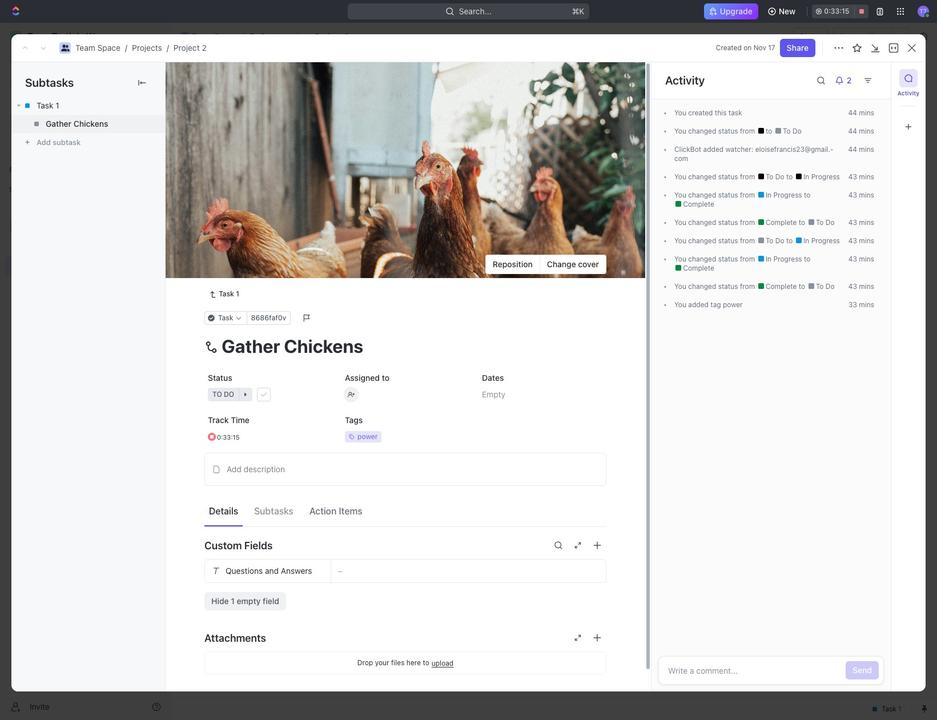 Task type: describe. For each thing, give the bounding box(es) containing it.
spaces
[[9, 185, 33, 194]]

3 from from the top
[[741, 191, 756, 199]]

track time
[[208, 416, 250, 425]]

favorites
[[9, 166, 39, 174]]

9 mins from the top
[[860, 282, 875, 291]]

chickens
[[74, 119, 108, 129]]

task sidebar navigation tab list
[[897, 69, 922, 136]]

hide button
[[589, 131, 613, 145]]

subtask
[[53, 138, 81, 147]]

com
[[675, 145, 834, 163]]

subtasks inside button
[[254, 506, 294, 516]]

space for team space / projects / project 2
[[97, 43, 121, 53]]

you created this task
[[675, 109, 743, 117]]

0:33:15 button
[[813, 5, 869, 18]]

track
[[208, 416, 229, 425]]

0 horizontal spatial team space link
[[75, 43, 121, 53]]

Edit task name text field
[[205, 336, 607, 357]]

team for team space
[[192, 31, 212, 41]]

0 vertical spatial add task button
[[848, 69, 897, 87]]

on
[[744, 43, 752, 52]]

send
[[853, 666, 873, 675]]

user group image for rightmost team space 'link'
[[182, 34, 189, 39]]

gather chickens link
[[11, 115, 165, 133]]

2 vertical spatial add task button
[[225, 237, 269, 250]]

fields
[[244, 540, 273, 552]]

1 horizontal spatial project 2 link
[[301, 30, 352, 43]]

hide 1 empty field
[[211, 597, 279, 606]]

0 vertical spatial projects
[[261, 31, 291, 41]]

10 mins from the top
[[860, 301, 875, 309]]

you added tag power
[[675, 301, 743, 309]]

4 changed from the top
[[689, 218, 717, 227]]

upgrade
[[720, 6, 753, 16]]

0:33:15 for 0:33:15 dropdown button
[[217, 434, 240, 441]]

space for team space
[[214, 31, 237, 41]]

3 status from the top
[[719, 191, 739, 199]]

upgrade link
[[704, 3, 759, 19]]

user group image
[[61, 45, 69, 51]]

6 changed status from from the top
[[687, 255, 757, 263]]

0 vertical spatial add task
[[855, 73, 890, 83]]

5 mins from the top
[[860, 191, 875, 199]]

3 you from the top
[[675, 173, 687, 181]]

3 43 from the top
[[849, 218, 858, 227]]

drop
[[358, 659, 373, 668]]

board link
[[211, 103, 236, 119]]

1 43 from the top
[[849, 173, 858, 181]]

gantt
[[388, 105, 409, 115]]

6 you from the top
[[675, 237, 687, 245]]

0 vertical spatial project
[[315, 31, 342, 41]]

Search tasks... text field
[[795, 130, 910, 147]]

share button right 17
[[780, 39, 816, 57]]

to inside to do dropdown button
[[213, 390, 222, 399]]

dates
[[482, 373, 504, 383]]

1 vertical spatial projects
[[132, 43, 162, 53]]

7 changed status from from the top
[[687, 282, 757, 291]]

0:33:15 for 0:33:15 button
[[825, 7, 850, 15]]

1 mins from the top
[[860, 109, 875, 117]]

nov
[[754, 43, 767, 52]]

cover
[[578, 260, 599, 269]]

here
[[407, 659, 421, 668]]

add inside button
[[37, 138, 51, 147]]

custom fields element
[[205, 560, 607, 611]]

status
[[208, 373, 232, 383]]

0 vertical spatial task 1 link
[[11, 97, 165, 115]]

calendar
[[292, 105, 326, 115]]

0 vertical spatial share
[[800, 31, 822, 41]]

0 vertical spatial added
[[704, 145, 724, 154]]

1 status from the top
[[719, 127, 739, 135]]

created
[[716, 43, 742, 52]]

tag
[[711, 301, 721, 309]]

1 vertical spatial add task button
[[293, 159, 342, 173]]

2 button
[[831, 71, 859, 90]]

change cover button
[[540, 256, 606, 274]]

to do button
[[205, 385, 333, 405]]

1 horizontal spatial add task
[[307, 161, 337, 170]]

home link
[[5, 55, 166, 74]]

2 from from the top
[[741, 173, 756, 181]]

inbox link
[[5, 75, 166, 93]]

reposition
[[493, 260, 533, 269]]

2 vertical spatial project
[[198, 68, 250, 87]]

4 you from the top
[[675, 191, 687, 199]]

change cover button
[[540, 256, 606, 274]]

add description
[[227, 465, 285, 474]]

8 you from the top
[[675, 282, 687, 291]]

3 43 mins from the top
[[849, 218, 875, 227]]

6 from from the top
[[741, 255, 756, 263]]

action items button
[[305, 501, 367, 522]]

team space
[[192, 31, 237, 41]]

5 you from the top
[[675, 218, 687, 227]]

8686faf0v
[[251, 314, 286, 322]]

add down calendar link
[[307, 161, 320, 170]]

docs
[[27, 98, 46, 108]]

drop your files here to upload
[[358, 659, 454, 668]]

do inside dropdown button
[[224, 390, 234, 399]]

2 43 from the top
[[849, 191, 858, 199]]

1 changed status from from the top
[[687, 127, 757, 135]]

tt
[[920, 8, 928, 14]]

user group image for tree inside the sidebar navigation
[[12, 224, 20, 231]]

table link
[[344, 103, 367, 119]]

8686faf0v button
[[247, 312, 291, 325]]

6 43 mins from the top
[[849, 282, 875, 291]]

files
[[391, 659, 405, 668]]

send button
[[846, 662, 879, 680]]

change cover
[[547, 260, 599, 269]]

calendar link
[[289, 103, 326, 119]]

to do inside dropdown button
[[213, 390, 234, 399]]

gather chickens
[[46, 119, 108, 129]]

created
[[689, 109, 713, 117]]

added watcher:
[[702, 145, 756, 154]]

description
[[244, 465, 285, 474]]

2 vertical spatial add task
[[230, 238, 264, 248]]

6 changed from the top
[[689, 255, 717, 263]]

subtasks button
[[250, 501, 298, 522]]

details
[[209, 506, 238, 516]]

5 changed from the top
[[689, 237, 717, 245]]

reposition button
[[486, 256, 540, 274]]

team space / projects / project 2
[[75, 43, 207, 53]]

1 vertical spatial project
[[174, 43, 200, 53]]

dashboards
[[27, 118, 72, 127]]

1 vertical spatial task 1
[[230, 199, 254, 208]]

tags
[[345, 416, 363, 425]]

eloisefrancis23@gmail. com
[[675, 145, 834, 163]]

1 button for 2
[[257, 218, 273, 229]]

tags power
[[345, 416, 378, 441]]

– button
[[331, 560, 606, 583]]

1 43 mins from the top
[[849, 173, 875, 181]]

created on nov 17
[[716, 43, 776, 52]]

customize
[[840, 105, 881, 115]]

action
[[310, 506, 337, 516]]

0 horizontal spatial projects link
[[132, 43, 162, 53]]



Task type: vqa. For each thing, say whether or not it's contained in the screenshot.
0:33:15 related to 0:33:15 dropdown button
yes



Task type: locate. For each thing, give the bounding box(es) containing it.
in progress
[[212, 161, 258, 170], [802, 173, 840, 181], [764, 191, 805, 199], [802, 237, 840, 245], [764, 255, 805, 263]]

0 vertical spatial space
[[214, 31, 237, 41]]

inbox
[[27, 79, 47, 89]]

1 button for 1
[[256, 198, 272, 209]]

add task
[[855, 73, 890, 83], [307, 161, 337, 170], [230, 238, 264, 248]]

task 2
[[230, 219, 255, 228]]

1 horizontal spatial projects link
[[247, 30, 294, 43]]

team space link
[[178, 30, 240, 43], [75, 43, 121, 53]]

1 44 from the top
[[849, 109, 858, 117]]

7 mins from the top
[[860, 237, 875, 245]]

items
[[339, 506, 363, 516]]

subtasks up fields
[[254, 506, 294, 516]]

43 mins
[[849, 173, 875, 181], [849, 191, 875, 199], [849, 218, 875, 227], [849, 237, 875, 245], [849, 255, 875, 263], [849, 282, 875, 291]]

new button
[[763, 2, 803, 21]]

5 43 from the top
[[849, 255, 858, 263]]

44 for added watcher:
[[849, 145, 858, 154]]

0 horizontal spatial add task button
[[225, 237, 269, 250]]

1 vertical spatial project 2
[[198, 68, 266, 87]]

attachments
[[205, 632, 266, 644]]

project 2 inside project 2 link
[[315, 31, 349, 41]]

automations
[[840, 31, 887, 41]]

list
[[257, 105, 270, 115]]

3 44 from the top
[[849, 145, 858, 154]]

43
[[849, 173, 858, 181], [849, 191, 858, 199], [849, 218, 858, 227], [849, 237, 858, 245], [849, 255, 858, 263], [849, 282, 858, 291]]

0 vertical spatial 0:33:15
[[825, 7, 850, 15]]

0 vertical spatial hide
[[593, 134, 608, 142]]

17
[[769, 43, 776, 52]]

activity inside task sidebar content section
[[666, 74, 705, 87]]

empty
[[482, 390, 506, 400]]

add task button up 'customize'
[[848, 69, 897, 87]]

power inside task sidebar content section
[[723, 301, 743, 309]]

sidebar navigation
[[0, 23, 171, 721]]

2 vertical spatial 44 mins
[[849, 145, 875, 154]]

1 horizontal spatial 0:33:15
[[825, 7, 850, 15]]

2 43 mins from the top
[[849, 191, 875, 199]]

automations button
[[834, 28, 893, 45]]

⌘k
[[573, 6, 585, 16]]

details button
[[205, 501, 243, 522]]

7 you from the top
[[675, 255, 687, 263]]

1 changed from the top
[[689, 127, 717, 135]]

power down tags
[[358, 433, 378, 441]]

7 changed from the top
[[689, 282, 717, 291]]

0 vertical spatial task 1
[[37, 101, 59, 110]]

0:33:15 inside dropdown button
[[217, 434, 240, 441]]

4 43 mins from the top
[[849, 237, 875, 245]]

space
[[214, 31, 237, 41], [97, 43, 121, 53]]

power button
[[342, 427, 470, 448]]

task
[[729, 109, 743, 117]]

1 horizontal spatial team
[[192, 31, 212, 41]]

user group image left team space
[[182, 34, 189, 39]]

0 horizontal spatial add task
[[230, 238, 264, 248]]

user group image down spaces
[[12, 224, 20, 231]]

1 vertical spatial 44 mins
[[849, 127, 875, 135]]

3 44 mins from the top
[[849, 145, 875, 154]]

add task button down calendar link
[[293, 159, 342, 173]]

share button down new
[[793, 27, 829, 46]]

1 vertical spatial team
[[75, 43, 95, 53]]

4 mins from the top
[[860, 173, 875, 181]]

33 mins
[[849, 301, 875, 309]]

this
[[715, 109, 727, 117]]

0 horizontal spatial user group image
[[12, 224, 20, 231]]

project 2 link
[[301, 30, 352, 43], [174, 43, 207, 53]]

and
[[265, 566, 279, 576]]

empty button
[[479, 385, 607, 405]]

0 vertical spatial user group image
[[182, 34, 189, 39]]

add description button
[[209, 461, 603, 479]]

1 horizontal spatial team space link
[[178, 30, 240, 43]]

1 vertical spatial 44
[[849, 127, 858, 135]]

add task down calendar
[[307, 161, 337, 170]]

0 horizontal spatial hide
[[211, 597, 229, 606]]

team for team space / projects / project 2
[[75, 43, 95, 53]]

watcher:
[[726, 145, 754, 154]]

add subtask
[[37, 138, 81, 147]]

hide for hide 1 empty field
[[211, 597, 229, 606]]

answers
[[281, 566, 312, 576]]

0 horizontal spatial power
[[358, 433, 378, 441]]

1 vertical spatial user group image
[[12, 224, 20, 231]]

add inside 'button'
[[227, 465, 242, 474]]

3 mins from the top
[[860, 145, 875, 154]]

1 from from the top
[[741, 127, 756, 135]]

0 vertical spatial project 2
[[315, 31, 349, 41]]

4 status from the top
[[719, 218, 739, 227]]

status
[[719, 127, 739, 135], [719, 173, 739, 181], [719, 191, 739, 199], [719, 218, 739, 227], [719, 237, 739, 245], [719, 255, 739, 263], [719, 282, 739, 291]]

1 vertical spatial hide
[[211, 597, 229, 606]]

complete
[[682, 200, 715, 209], [764, 218, 799, 227], [682, 264, 715, 273], [764, 282, 799, 291]]

subtasks down home
[[25, 76, 74, 89]]

upload button
[[432, 659, 454, 668]]

hide inside custom fields element
[[211, 597, 229, 606]]

custom
[[205, 540, 242, 552]]

1 vertical spatial subtasks
[[254, 506, 294, 516]]

add left description
[[227, 465, 242, 474]]

power right tag
[[723, 301, 743, 309]]

/
[[242, 31, 245, 41], [296, 31, 299, 41], [125, 43, 127, 53], [167, 43, 169, 53]]

0 vertical spatial subtasks
[[25, 76, 74, 89]]

add task button
[[848, 69, 897, 87], [293, 159, 342, 173], [225, 237, 269, 250]]

eloisefrancis23@gmail.
[[756, 145, 834, 154]]

0 horizontal spatial project 2
[[198, 68, 266, 87]]

share
[[800, 31, 822, 41], [787, 43, 809, 53]]

added left tag
[[689, 301, 709, 309]]

share down new button
[[800, 31, 822, 41]]

6 status from the top
[[719, 255, 739, 263]]

changed status from
[[687, 127, 757, 135], [687, 173, 757, 181], [687, 191, 757, 199], [687, 218, 757, 227], [687, 237, 757, 245], [687, 255, 757, 263], [687, 282, 757, 291]]

1 vertical spatial task 1 link
[[205, 288, 244, 301]]

1
[[56, 101, 59, 110], [250, 199, 254, 208], [267, 199, 270, 207], [268, 219, 271, 227], [236, 290, 239, 298], [231, 597, 235, 606]]

gather
[[46, 119, 71, 129]]

0 vertical spatial power
[[723, 301, 743, 309]]

5 changed status from from the top
[[687, 237, 757, 245]]

your
[[375, 659, 390, 668]]

7 status from the top
[[719, 282, 739, 291]]

team inside 'link'
[[192, 31, 212, 41]]

0 horizontal spatial subtasks
[[25, 76, 74, 89]]

–
[[338, 567, 343, 576]]

0 vertical spatial activity
[[666, 74, 705, 87]]

2 44 from the top
[[849, 127, 858, 135]]

1 vertical spatial activity
[[898, 90, 920, 97]]

1 horizontal spatial task 1 link
[[205, 288, 244, 301]]

0:33:15 inside button
[[825, 7, 850, 15]]

task button
[[205, 312, 247, 325]]

0:33:15 down track time in the bottom left of the page
[[217, 434, 240, 441]]

1 44 mins from the top
[[849, 109, 875, 117]]

0 horizontal spatial 0:33:15
[[217, 434, 240, 441]]

attachments button
[[205, 625, 607, 652]]

task 1 up task dropdown button
[[219, 290, 239, 298]]

44 for changed status from
[[849, 127, 858, 135]]

44 mins for added watcher:
[[849, 145, 875, 154]]

add task up 'customize'
[[855, 73, 890, 83]]

1 vertical spatial 0:33:15
[[217, 434, 240, 441]]

add
[[855, 73, 870, 83], [37, 138, 51, 147], [307, 161, 320, 170], [230, 238, 245, 248], [227, 465, 242, 474]]

assignees button
[[462, 131, 515, 145]]

1 vertical spatial 1 button
[[257, 218, 273, 229]]

2 vertical spatial task 1
[[219, 290, 239, 298]]

added right clickbot
[[704, 145, 724, 154]]

0 vertical spatial 1 button
[[256, 198, 272, 209]]

added
[[704, 145, 724, 154], [689, 301, 709, 309]]

1 horizontal spatial space
[[214, 31, 237, 41]]

44 mins for changed status from
[[849, 127, 875, 135]]

hide for hide
[[593, 134, 608, 142]]

6 mins from the top
[[860, 218, 875, 227]]

dashboards link
[[5, 114, 166, 132]]

2 mins from the top
[[860, 127, 875, 135]]

1 horizontal spatial activity
[[898, 90, 920, 97]]

tree
[[5, 199, 166, 353]]

task sidebar content section
[[649, 62, 891, 692]]

4 changed status from from the top
[[687, 218, 757, 227]]

2 status from the top
[[719, 173, 739, 181]]

task 1 link
[[11, 97, 165, 115], [205, 288, 244, 301]]

1 horizontal spatial hide
[[593, 134, 608, 142]]

1 you from the top
[[675, 109, 687, 117]]

board
[[213, 105, 236, 115]]

home
[[27, 59, 49, 69]]

you
[[675, 109, 687, 117], [675, 127, 687, 135], [675, 173, 687, 181], [675, 191, 687, 199], [675, 218, 687, 227], [675, 237, 687, 245], [675, 255, 687, 263], [675, 282, 687, 291], [675, 301, 687, 309]]

activity inside task sidebar navigation tab list
[[898, 90, 920, 97]]

1 horizontal spatial add task button
[[293, 159, 342, 173]]

questions
[[226, 566, 263, 576]]

0 horizontal spatial activity
[[666, 74, 705, 87]]

assigned to
[[345, 373, 390, 383]]

share right 17
[[787, 43, 809, 53]]

tree inside sidebar navigation
[[5, 199, 166, 353]]

0:33:15
[[825, 7, 850, 15], [217, 434, 240, 441]]

2 horizontal spatial add task button
[[848, 69, 897, 87]]

user group image inside team space 'link'
[[182, 34, 189, 39]]

clickbot
[[675, 145, 702, 154]]

customize button
[[826, 103, 884, 119]]

field
[[263, 597, 279, 606]]

docs link
[[5, 94, 166, 113]]

power
[[723, 301, 743, 309], [358, 433, 378, 441]]

0 horizontal spatial task 1 link
[[11, 97, 165, 115]]

add subtask button
[[11, 133, 165, 151]]

2 vertical spatial 44
[[849, 145, 858, 154]]

5 status from the top
[[719, 237, 739, 245]]

task 1 link up task dropdown button
[[205, 288, 244, 301]]

task 1 up task 2
[[230, 199, 254, 208]]

0 horizontal spatial projects
[[132, 43, 162, 53]]

user group image
[[182, 34, 189, 39], [12, 224, 20, 231]]

3 changed status from from the top
[[687, 191, 757, 199]]

project
[[315, 31, 342, 41], [174, 43, 200, 53], [198, 68, 250, 87]]

add task down task 2
[[230, 238, 264, 248]]

6 43 from the top
[[849, 282, 858, 291]]

task 1 up dashboards
[[37, 101, 59, 110]]

2 you from the top
[[675, 127, 687, 135]]

user group image inside tree
[[12, 224, 20, 231]]

0:33:15 up automations
[[825, 7, 850, 15]]

8 mins from the top
[[860, 255, 875, 263]]

4 43 from the top
[[849, 237, 858, 245]]

0 horizontal spatial space
[[97, 43, 121, 53]]

custom fields
[[205, 540, 273, 552]]

0 vertical spatial team
[[192, 31, 212, 41]]

1 vertical spatial space
[[97, 43, 121, 53]]

9 you from the top
[[675, 301, 687, 309]]

1 horizontal spatial power
[[723, 301, 743, 309]]

questions and answers
[[226, 566, 312, 576]]

add up 'customize'
[[855, 73, 870, 83]]

1 horizontal spatial project 2
[[315, 31, 349, 41]]

7 from from the top
[[741, 282, 756, 291]]

new
[[779, 6, 796, 16]]

add task button down task 2
[[225, 237, 269, 250]]

task inside dropdown button
[[218, 314, 233, 322]]

1 horizontal spatial user group image
[[182, 34, 189, 39]]

5 43 mins from the top
[[849, 255, 875, 263]]

add down dashboards
[[37, 138, 51, 147]]

2 inside dropdown button
[[847, 75, 852, 85]]

2 horizontal spatial add task
[[855, 73, 890, 83]]

search...
[[459, 6, 492, 16]]

33
[[849, 301, 858, 309]]

3 changed from the top
[[689, 191, 717, 199]]

1 horizontal spatial subtasks
[[254, 506, 294, 516]]

2
[[344, 31, 349, 41], [202, 43, 207, 53], [253, 68, 263, 87], [847, 75, 852, 85], [271, 161, 276, 170], [250, 219, 255, 228], [247, 270, 251, 279]]

0 horizontal spatial team
[[75, 43, 95, 53]]

4 from from the top
[[741, 218, 756, 227]]

44
[[849, 109, 858, 117], [849, 127, 858, 135], [849, 145, 858, 154]]

hide inside button
[[593, 134, 608, 142]]

team
[[192, 31, 212, 41], [75, 43, 95, 53]]

add down task 2
[[230, 238, 245, 248]]

progress
[[221, 161, 258, 170], [812, 173, 840, 181], [774, 191, 803, 199], [812, 237, 840, 245], [774, 255, 803, 263]]

1 vertical spatial share
[[787, 43, 809, 53]]

0 vertical spatial 44
[[849, 109, 858, 117]]

1 horizontal spatial projects
[[261, 31, 291, 41]]

5 from from the top
[[741, 237, 756, 245]]

to do
[[782, 127, 802, 135], [764, 173, 787, 181], [815, 218, 835, 227], [764, 237, 787, 245], [212, 270, 234, 279], [815, 282, 835, 291], [213, 390, 234, 399]]

power inside tags power
[[358, 433, 378, 441]]

to
[[766, 127, 775, 135], [783, 127, 791, 135], [766, 173, 774, 181], [787, 173, 795, 181], [805, 191, 811, 199], [799, 218, 808, 227], [817, 218, 824, 227], [766, 237, 774, 245], [787, 237, 795, 245], [805, 255, 811, 263], [212, 270, 222, 279], [799, 282, 808, 291], [817, 282, 824, 291], [382, 373, 390, 383], [213, 390, 222, 399], [423, 659, 430, 668]]

to inside drop your files here to upload
[[423, 659, 430, 668]]

task 1 link up chickens on the left of page
[[11, 97, 165, 115]]

2 changed from the top
[[689, 173, 717, 181]]

1 vertical spatial power
[[358, 433, 378, 441]]

1 button
[[256, 198, 272, 209], [257, 218, 273, 229]]

2 changed status from from the top
[[687, 173, 757, 181]]

0 horizontal spatial project 2 link
[[174, 43, 207, 53]]

1 vertical spatial add task
[[307, 161, 337, 170]]

1 vertical spatial added
[[689, 301, 709, 309]]

2 44 mins from the top
[[849, 127, 875, 135]]

0 vertical spatial 44 mins
[[849, 109, 875, 117]]

from
[[741, 127, 756, 135], [741, 173, 756, 181], [741, 191, 756, 199], [741, 218, 756, 227], [741, 237, 756, 245], [741, 255, 756, 263], [741, 282, 756, 291]]

1 inside custom fields element
[[231, 597, 235, 606]]



